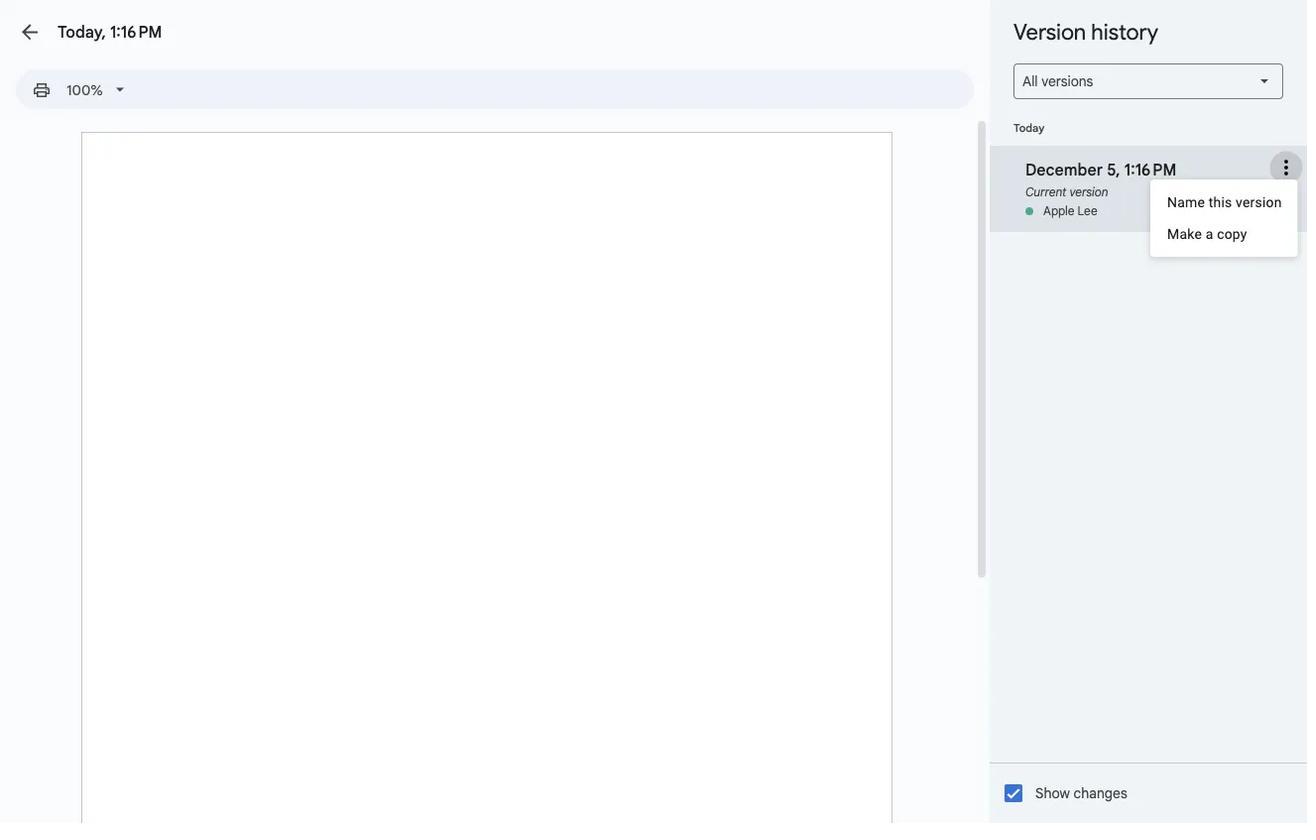 Task type: locate. For each thing, give the bounding box(es) containing it.
name
[[1167, 194, 1205, 210]]

version inside menu
[[1236, 194, 1282, 210]]

all
[[1022, 72, 1038, 90]]

current version cell
[[990, 132, 1307, 203]]

version history application
[[0, 0, 1307, 823]]

Zoom text field
[[61, 76, 109, 104]]

1 horizontal spatial version
[[1236, 194, 1282, 210]]

version
[[1014, 18, 1086, 46]]

0 horizontal spatial version
[[1069, 185, 1108, 200]]

menu bar banner
[[0, 0, 1307, 522]]

changes
[[1074, 784, 1127, 802]]

Show changes checkbox
[[1005, 784, 1022, 802]]

menu
[[1150, 180, 1298, 257]]

more actions image
[[1274, 132, 1298, 203]]

a
[[1206, 226, 1213, 242]]

row group containing current version
[[990, 111, 1307, 232]]

today heading
[[990, 111, 1307, 146]]

version up lee
[[1069, 185, 1108, 200]]

version right this at the top right of page
[[1236, 194, 1282, 210]]

make a copy
[[1167, 226, 1247, 242]]

versions
[[1041, 72, 1093, 90]]

copy
[[1217, 226, 1247, 242]]

lee
[[1078, 204, 1097, 219]]

version
[[1069, 185, 1108, 200], [1236, 194, 1282, 210]]

show changes
[[1035, 784, 1127, 802]]

Zoom field
[[59, 75, 133, 105]]

menu containing name this version
[[1150, 180, 1298, 257]]

today,
[[58, 22, 106, 42]]

row group
[[990, 111, 1307, 232]]

current version
[[1025, 185, 1108, 200]]



Task type: vqa. For each thing, say whether or not it's contained in the screenshot.
the top dolor
no



Task type: describe. For each thing, give the bounding box(es) containing it.
all versions option
[[1022, 71, 1093, 91]]

apple lee
[[1043, 204, 1097, 219]]

current
[[1025, 185, 1066, 200]]

version inside "cell"
[[1069, 185, 1108, 200]]

apple
[[1043, 204, 1075, 219]]

this
[[1209, 194, 1232, 210]]

version history section
[[990, 0, 1307, 823]]

Name this version text field
[[1022, 155, 1271, 184]]

make
[[1167, 226, 1202, 242]]

main toolbar
[[24, 0, 134, 522]]

menu inside the "version history" application
[[1150, 180, 1298, 257]]

history
[[1091, 18, 1158, 46]]

1:16 pm
[[110, 22, 162, 42]]

today
[[1014, 121, 1045, 135]]

name this version
[[1167, 194, 1282, 210]]

version history
[[1014, 18, 1158, 46]]

all versions
[[1022, 72, 1093, 90]]

show
[[1035, 784, 1070, 802]]

row group inside the "version history" application
[[990, 111, 1307, 232]]

today, 1:16 pm
[[58, 22, 162, 42]]



